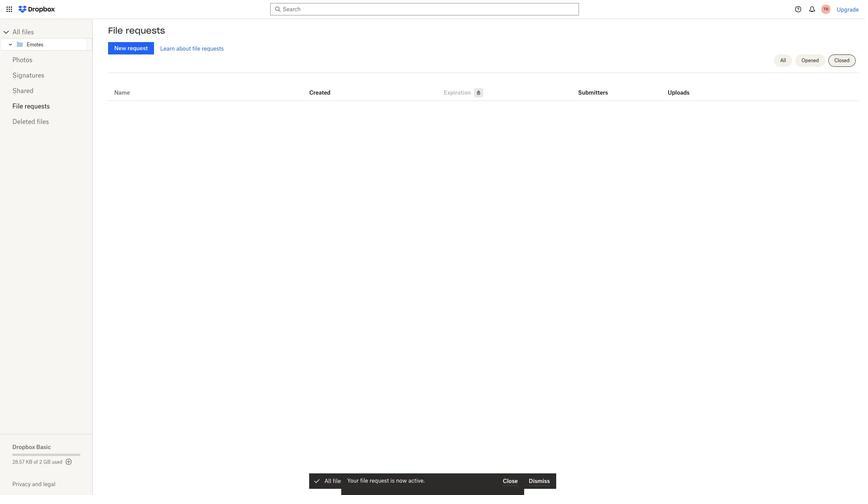 Task type: describe. For each thing, give the bounding box(es) containing it.
used
[[52, 459, 62, 465]]

learn about file requests link
[[160, 45, 224, 52]]

and
[[32, 481, 42, 488]]

opened
[[802, 58, 820, 63]]

file inside alert
[[361, 477, 368, 484]]

file requests link
[[12, 99, 80, 114]]

deleted files
[[12, 118, 49, 126]]

0 vertical spatial file
[[193, 45, 200, 52]]

2 horizontal spatial requests
[[202, 45, 224, 52]]

shared
[[12, 87, 33, 95]]

active.
[[409, 477, 425, 484]]

match
[[365, 478, 382, 484]]

all button
[[775, 54, 793, 67]]

privacy and legal link
[[12, 481, 93, 488]]

all files link
[[12, 26, 93, 38]]

28.57 kb of 2 gb used
[[12, 459, 62, 465]]

all files already match the naming convention. alert
[[309, 474, 556, 489]]

already
[[345, 478, 364, 484]]

created
[[309, 89, 331, 96]]

shared link
[[12, 83, 80, 99]]

1 column header from the left
[[579, 79, 610, 97]]

the
[[383, 478, 391, 484]]

28.57
[[12, 459, 25, 465]]

about
[[176, 45, 191, 52]]

dropbox basic
[[12, 444, 51, 450]]

all files already match the naming convention.
[[325, 478, 443, 484]]

upgrade link
[[837, 6, 860, 13]]

now
[[396, 477, 407, 484]]

kb
[[26, 459, 32, 465]]

of
[[34, 459, 38, 465]]

pro trial element
[[471, 88, 484, 97]]

files for deleted files
[[37, 118, 49, 126]]

all for all files already match the naming convention.
[[325, 478, 332, 484]]

0 horizontal spatial file
[[12, 102, 23, 110]]

new request button
[[108, 42, 154, 54]]

all for all
[[781, 58, 787, 63]]

legal
[[43, 481, 55, 488]]

all files tree
[[1, 26, 93, 51]]

emotes link
[[16, 40, 85, 49]]

created button
[[309, 88, 331, 97]]

photos
[[12, 56, 32, 64]]

upgrade
[[837, 6, 860, 13]]

signatures
[[12, 71, 44, 79]]



Task type: locate. For each thing, give the bounding box(es) containing it.
tb button
[[820, 3, 833, 15]]

dropbox
[[12, 444, 35, 450]]

all files
[[12, 28, 34, 36]]

row
[[108, 76, 860, 101]]

1 horizontal spatial column header
[[668, 79, 699, 97]]

files inside all files already match the naming convention. alert
[[333, 478, 344, 484]]

files down file requests link
[[37, 118, 49, 126]]

0 vertical spatial file requests
[[108, 25, 165, 36]]

all left your
[[325, 478, 332, 484]]

basic
[[36, 444, 51, 450]]

naming
[[393, 478, 412, 484]]

emotes
[[27, 42, 43, 47]]

files
[[22, 28, 34, 36], [37, 118, 49, 126], [333, 478, 344, 484]]

1 horizontal spatial file
[[108, 25, 123, 36]]

0 horizontal spatial files
[[22, 28, 34, 36]]

column header
[[579, 79, 610, 97], [668, 79, 699, 97]]

file right about
[[193, 45, 200, 52]]

1 horizontal spatial file requests
[[108, 25, 165, 36]]

is
[[391, 477, 395, 484]]

files up emotes
[[22, 28, 34, 36]]

new request
[[114, 45, 148, 51]]

all for all files
[[12, 28, 20, 36]]

convention.
[[414, 478, 443, 484]]

files inside 'deleted files' link
[[37, 118, 49, 126]]

file right your
[[361, 477, 368, 484]]

your file request is now active.
[[347, 477, 425, 484]]

dropbox logo - go to the homepage image
[[15, 3, 58, 15]]

1 vertical spatial file
[[12, 102, 23, 110]]

1 horizontal spatial requests
[[126, 25, 165, 36]]

row containing name
[[108, 76, 860, 101]]

alert
[[341, 474, 524, 495]]

signatures link
[[12, 68, 80, 83]]

all up photos
[[12, 28, 20, 36]]

all inside tree
[[12, 28, 20, 36]]

new
[[114, 45, 126, 51]]

0 horizontal spatial requests
[[25, 102, 50, 110]]

requests right about
[[202, 45, 224, 52]]

name
[[114, 89, 130, 96]]

0 vertical spatial files
[[22, 28, 34, 36]]

all left opened
[[781, 58, 787, 63]]

file
[[108, 25, 123, 36], [12, 102, 23, 110]]

2 vertical spatial requests
[[25, 102, 50, 110]]

files inside all files link
[[22, 28, 34, 36]]

file requests
[[108, 25, 165, 36], [12, 102, 50, 110]]

privacy and legal
[[12, 481, 55, 488]]

file up new
[[108, 25, 123, 36]]

0 vertical spatial request
[[128, 45, 148, 51]]

requests up new request at the top left of page
[[126, 25, 165, 36]]

1 horizontal spatial files
[[37, 118, 49, 126]]

closed
[[835, 58, 850, 63]]

all inside button
[[781, 58, 787, 63]]

Search in folder "Dropbox" text field
[[283, 5, 565, 14]]

1 vertical spatial requests
[[202, 45, 224, 52]]

all
[[12, 28, 20, 36], [781, 58, 787, 63], [325, 478, 332, 484]]

2
[[39, 459, 42, 465]]

closed button
[[829, 54, 856, 67]]

privacy
[[12, 481, 31, 488]]

file
[[193, 45, 200, 52], [361, 477, 368, 484]]

1 horizontal spatial request
[[370, 477, 389, 484]]

2 horizontal spatial all
[[781, 58, 787, 63]]

0 vertical spatial all
[[12, 28, 20, 36]]

file down shared
[[12, 102, 23, 110]]

deleted files link
[[12, 114, 80, 129]]

global header element
[[0, 0, 866, 19]]

file requests up new request at the top left of page
[[108, 25, 165, 36]]

2 horizontal spatial files
[[333, 478, 344, 484]]

gb
[[43, 459, 51, 465]]

opened button
[[796, 54, 826, 67]]

request right new
[[128, 45, 148, 51]]

files for all files already match the naming convention.
[[333, 478, 344, 484]]

0 horizontal spatial all
[[12, 28, 20, 36]]

request left is
[[370, 477, 389, 484]]

0 horizontal spatial request
[[128, 45, 148, 51]]

1 horizontal spatial file
[[361, 477, 368, 484]]

request inside alert
[[370, 477, 389, 484]]

deleted
[[12, 118, 35, 126]]

2 column header from the left
[[668, 79, 699, 97]]

all inside alert
[[325, 478, 332, 484]]

alert containing your file request is now active.
[[341, 474, 524, 495]]

0 vertical spatial file
[[108, 25, 123, 36]]

0 horizontal spatial file
[[193, 45, 200, 52]]

1 vertical spatial files
[[37, 118, 49, 126]]

learn about file requests
[[160, 45, 224, 52]]

requests
[[126, 25, 165, 36], [202, 45, 224, 52], [25, 102, 50, 110]]

tb
[[824, 7, 829, 12]]

0 vertical spatial requests
[[126, 25, 165, 36]]

0 horizontal spatial column header
[[579, 79, 610, 97]]

learn
[[160, 45, 175, 52]]

request inside button
[[128, 45, 148, 51]]

your
[[347, 477, 359, 484]]

2 vertical spatial all
[[325, 478, 332, 484]]

1 vertical spatial file requests
[[12, 102, 50, 110]]

1 vertical spatial file
[[361, 477, 368, 484]]

1 horizontal spatial all
[[325, 478, 332, 484]]

photos link
[[12, 52, 80, 68]]

files left your
[[333, 478, 344, 484]]

1 vertical spatial request
[[370, 477, 389, 484]]

1 vertical spatial all
[[781, 58, 787, 63]]

2 vertical spatial files
[[333, 478, 344, 484]]

files for all files
[[22, 28, 34, 36]]

close
[[503, 478, 518, 484]]

get more space image
[[64, 457, 73, 467]]

request
[[128, 45, 148, 51], [370, 477, 389, 484]]

file requests up the deleted files
[[12, 102, 50, 110]]

requests up the deleted files
[[25, 102, 50, 110]]

0 horizontal spatial file requests
[[12, 102, 50, 110]]

close button
[[503, 477, 518, 486]]



Task type: vqa. For each thing, say whether or not it's contained in the screenshot.
the File
yes



